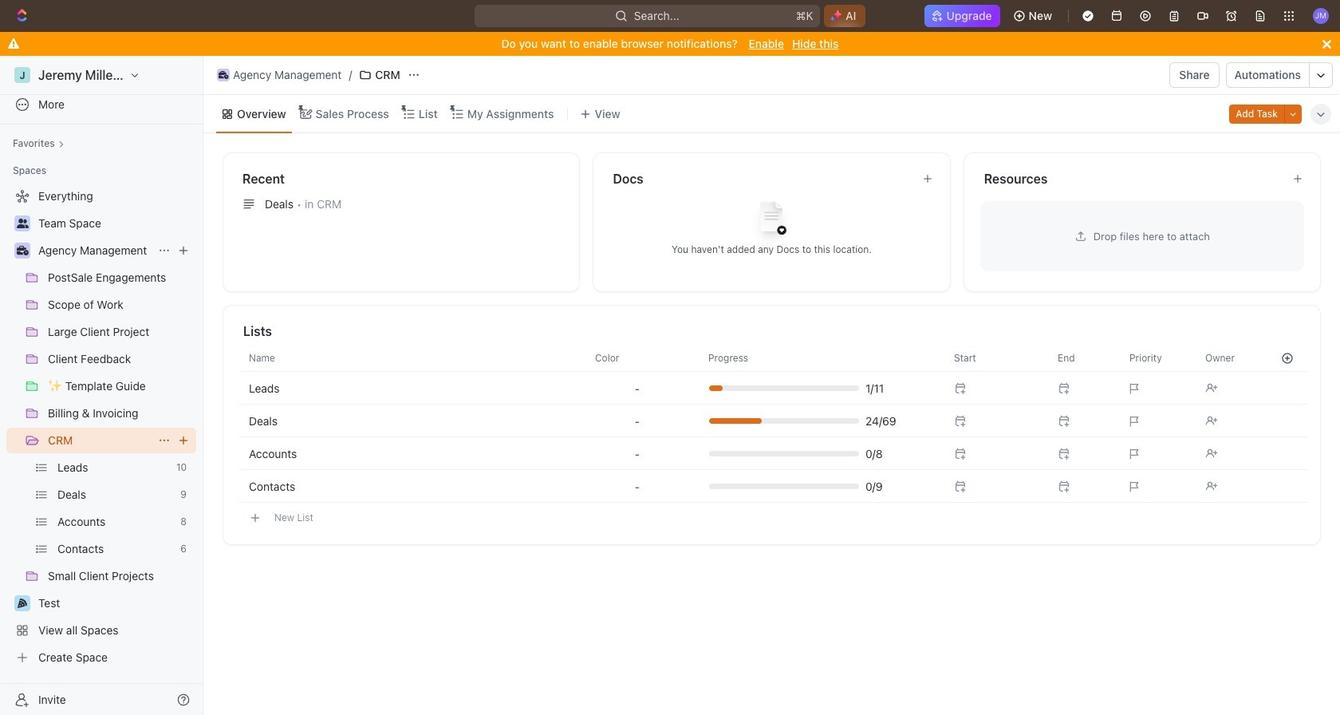 Task type: describe. For each thing, give the bounding box(es) containing it.
sidebar navigation
[[0, 56, 207, 715]]

1 horizontal spatial business time image
[[219, 71, 228, 79]]

no most used docs image
[[740, 189, 804, 253]]

1 dropdown menu image from the top
[[635, 415, 640, 427]]

jeremy miller's workspace, , element
[[14, 67, 30, 83]]



Task type: locate. For each thing, give the bounding box(es) containing it.
1 vertical spatial dropdown menu image
[[635, 447, 640, 460]]

business time image
[[219, 71, 228, 79], [16, 246, 28, 255]]

dropdown menu image
[[635, 382, 640, 395], [635, 480, 640, 493]]

business time image inside tree
[[16, 246, 28, 255]]

1 dropdown menu image from the top
[[635, 382, 640, 395]]

dropdown menu image
[[635, 415, 640, 427], [635, 447, 640, 460]]

1 vertical spatial dropdown menu image
[[635, 480, 640, 493]]

0 vertical spatial dropdown menu image
[[635, 415, 640, 427]]

1 vertical spatial business time image
[[16, 246, 28, 255]]

user group image
[[16, 219, 28, 228]]

pizza slice image
[[18, 599, 27, 608]]

2 dropdown menu image from the top
[[635, 447, 640, 460]]

2 dropdown menu image from the top
[[635, 480, 640, 493]]

0 vertical spatial business time image
[[219, 71, 228, 79]]

0 horizontal spatial business time image
[[16, 246, 28, 255]]

0 vertical spatial dropdown menu image
[[635, 382, 640, 395]]

tree inside 'sidebar' navigation
[[6, 184, 196, 670]]

tree
[[6, 184, 196, 670]]



Task type: vqa. For each thing, say whether or not it's contained in the screenshot.
Rockstar
no



